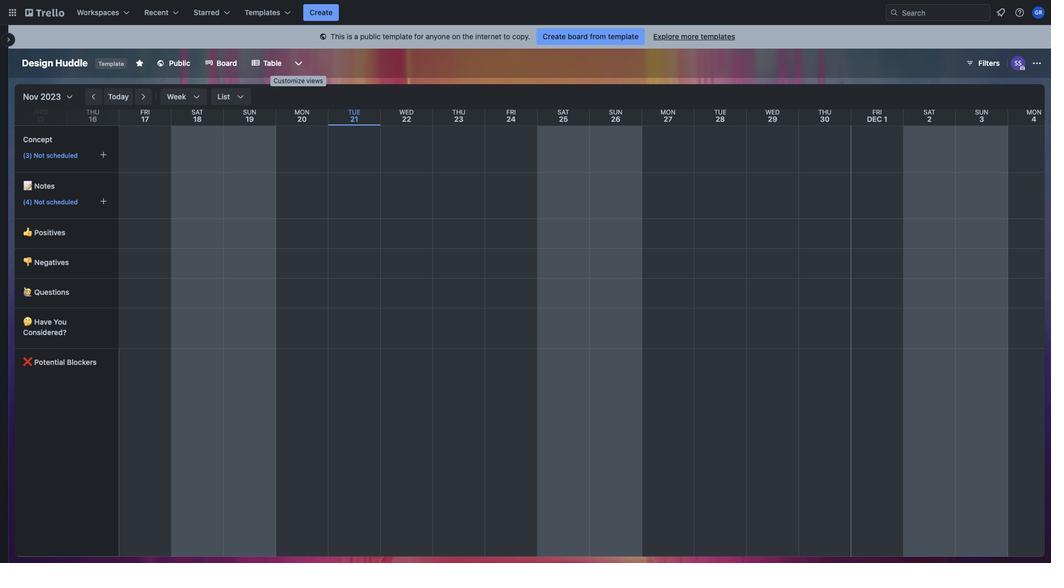 Task type: locate. For each thing, give the bounding box(es) containing it.
sm image
[[318, 32, 329, 42]]

26
[[611, 115, 621, 123]]

concept
[[23, 135, 52, 144]]

create left board
[[543, 32, 566, 41]]

1 thu from the left
[[86, 108, 99, 116]]

21
[[350, 115, 358, 123]]

2 fri from the left
[[507, 108, 516, 116]]

thu
[[86, 108, 99, 116], [452, 108, 466, 116], [819, 108, 832, 116]]

0 vertical spatial not
[[34, 152, 45, 160]]

16
[[89, 115, 97, 123]]

explore
[[654, 32, 679, 41]]

mon
[[295, 108, 310, 116], [661, 108, 676, 116], [1027, 108, 1042, 116]]

design huddle
[[22, 58, 88, 69]]

not inside button
[[34, 152, 45, 160]]

4
[[1032, 115, 1037, 123]]

open information menu image
[[1015, 7, 1025, 18]]

mon 4
[[1027, 108, 1042, 123]]

3
[[980, 115, 985, 123]]

1 horizontal spatial mon
[[661, 108, 676, 116]]

from
[[590, 32, 606, 41]]

template left for
[[383, 32, 413, 41]]

2 not from the top
[[34, 198, 45, 206]]

thu 23
[[452, 108, 466, 123]]

scheduled down notes
[[46, 198, 78, 206]]

2 tue from the left
[[714, 108, 727, 116]]

2 sun from the left
[[609, 108, 623, 116]]

board
[[217, 59, 237, 67]]

create inside button
[[310, 8, 333, 17]]

scheduled inside button
[[46, 152, 78, 160]]

0 horizontal spatial tue
[[348, 108, 361, 116]]

week button
[[161, 88, 207, 105]]

2 template from the left
[[608, 32, 639, 41]]

mon 27
[[661, 108, 676, 123]]

1 wed from the left
[[33, 108, 48, 116]]

1 sat from the left
[[192, 108, 203, 116]]

scheduled down concept at the left of page
[[46, 152, 78, 160]]

2 horizontal spatial sat
[[924, 108, 936, 116]]

not for 📝 notes
[[34, 198, 45, 206]]

2
[[928, 115, 932, 123]]

fri for dec
[[873, 108, 882, 116]]

sun 19
[[243, 108, 256, 123]]

(3) not scheduled
[[23, 152, 78, 160]]

1 fri from the left
[[140, 108, 150, 116]]

scheduled inside button
[[46, 198, 78, 206]]

create
[[310, 8, 333, 17], [543, 32, 566, 41]]

29
[[768, 115, 778, 123]]

sat for 18
[[192, 108, 203, 116]]

templates button
[[238, 4, 297, 21]]

explore more templates link
[[647, 28, 742, 45]]

anyone
[[426, 32, 450, 41]]

filters
[[979, 59, 1000, 67]]

template right from
[[608, 32, 639, 41]]

1 sun from the left
[[243, 108, 256, 116]]

2 thu from the left
[[452, 108, 466, 116]]

list
[[218, 92, 230, 101]]

📝
[[23, 182, 32, 190]]

1 tue from the left
[[348, 108, 361, 116]]

questions
[[34, 288, 69, 297]]

0 horizontal spatial sun
[[243, 108, 256, 116]]

explore more templates
[[654, 32, 735, 41]]

2 scheduled from the top
[[46, 198, 78, 206]]

to
[[504, 32, 510, 41]]

1 horizontal spatial sun
[[609, 108, 623, 116]]

sun for 26
[[609, 108, 623, 116]]

2 mon from the left
[[661, 108, 676, 116]]

1 horizontal spatial sat
[[558, 108, 570, 116]]

1 vertical spatial not
[[34, 198, 45, 206]]

wed for 15
[[33, 108, 48, 116]]

list button
[[211, 88, 251, 105]]

sat for 25
[[558, 108, 570, 116]]

is
[[347, 32, 352, 41]]

not for concept
[[34, 152, 45, 160]]

thu for 16
[[86, 108, 99, 116]]

1 vertical spatial scheduled
[[46, 198, 78, 206]]

star or unstar board image
[[136, 59, 144, 67]]

2 wed from the left
[[400, 108, 414, 116]]

thu for 30
[[819, 108, 832, 116]]

(3)
[[23, 152, 32, 160]]

wed for 22
[[400, 108, 414, 116]]

2 horizontal spatial thu
[[819, 108, 832, 116]]

sun
[[243, 108, 256, 116], [609, 108, 623, 116], [976, 108, 989, 116]]

1 horizontal spatial wed
[[400, 108, 414, 116]]

0 vertical spatial scheduled
[[46, 152, 78, 160]]

not
[[34, 152, 45, 160], [34, 198, 45, 206]]

search image
[[890, 8, 899, 17]]

public
[[360, 32, 381, 41]]

19
[[246, 115, 254, 123]]

scheduled for concept
[[46, 152, 78, 160]]

1 mon from the left
[[295, 108, 310, 116]]

0 horizontal spatial sat
[[192, 108, 203, 116]]

0 horizontal spatial wed
[[33, 108, 48, 116]]

1 scheduled from the top
[[46, 152, 78, 160]]

0 horizontal spatial thu
[[86, 108, 99, 116]]

1 template from the left
[[383, 32, 413, 41]]

workspaces button
[[71, 4, 136, 21]]

customize views
[[274, 77, 323, 85]]

not right (4)
[[34, 198, 45, 206]]

greg robinson (gregrobinson96) image
[[1033, 6, 1045, 19]]

2 horizontal spatial fri
[[873, 108, 882, 116]]

0 horizontal spatial template
[[383, 32, 413, 41]]

(4) not scheduled button
[[19, 194, 111, 210]]

1 horizontal spatial thu
[[452, 108, 466, 116]]

sat
[[192, 108, 203, 116], [558, 108, 570, 116], [924, 108, 936, 116]]

for
[[415, 32, 424, 41]]

3 thu from the left
[[819, 108, 832, 116]]

more
[[681, 32, 699, 41]]

create up the sm icon
[[310, 8, 333, 17]]

0 horizontal spatial mon
[[295, 108, 310, 116]]

1 horizontal spatial fri
[[507, 108, 516, 116]]

27
[[664, 115, 673, 123]]

2 horizontal spatial sun
[[976, 108, 989, 116]]

2 horizontal spatial wed
[[766, 108, 780, 116]]

starred button
[[187, 4, 236, 21]]

❌
[[23, 358, 32, 367]]

huddle
[[55, 58, 88, 69]]

nov
[[23, 92, 38, 101]]

scheduled
[[46, 152, 78, 160], [46, 198, 78, 206]]

board link
[[199, 55, 243, 72]]

0 horizontal spatial create
[[310, 8, 333, 17]]

1 not from the top
[[34, 152, 45, 160]]

1 horizontal spatial create
[[543, 32, 566, 41]]

1 horizontal spatial tue
[[714, 108, 727, 116]]

views
[[307, 77, 323, 85]]

not inside button
[[34, 198, 45, 206]]

3 fri from the left
[[873, 108, 882, 116]]

fri
[[140, 108, 150, 116], [507, 108, 516, 116], [873, 108, 882, 116]]

3 wed from the left
[[766, 108, 780, 116]]

mon for 27
[[661, 108, 676, 116]]

3 sun from the left
[[976, 108, 989, 116]]

1 horizontal spatial template
[[608, 32, 639, 41]]

tue for 21
[[348, 108, 361, 116]]

today
[[108, 92, 129, 101]]

this
[[331, 32, 345, 41]]

2 sat from the left
[[558, 108, 570, 116]]

3 sat from the left
[[924, 108, 936, 116]]

positives
[[34, 228, 65, 237]]

Search field
[[899, 5, 990, 20]]

create board from template link
[[537, 28, 645, 45]]

3 mon from the left
[[1027, 108, 1042, 116]]

customize
[[274, 77, 305, 85]]

0 notifications image
[[995, 6, 1008, 19]]

mon for 4
[[1027, 108, 1042, 116]]

wed for 29
[[766, 108, 780, 116]]

sun 3
[[976, 108, 989, 123]]

0 vertical spatial create
[[310, 8, 333, 17]]

recent
[[144, 8, 169, 17]]

wed
[[33, 108, 48, 116], [400, 108, 414, 116], [766, 108, 780, 116]]

design
[[22, 58, 53, 69]]

nov 2023 button
[[19, 88, 74, 105]]

not right (3)
[[34, 152, 45, 160]]

2 horizontal spatial mon
[[1027, 108, 1042, 116]]

(4) not scheduled
[[23, 198, 78, 206]]

tue
[[348, 108, 361, 116], [714, 108, 727, 116]]

fri inside fri dec 1
[[873, 108, 882, 116]]

scheduled for 📝 notes
[[46, 198, 78, 206]]

17
[[141, 115, 149, 123]]

0 horizontal spatial fri
[[140, 108, 150, 116]]

table
[[263, 59, 282, 67]]

1 vertical spatial create
[[543, 32, 566, 41]]

sun for 19
[[243, 108, 256, 116]]

sun 26
[[609, 108, 623, 123]]

❌ potential blockers
[[23, 358, 97, 367]]

tue for 28
[[714, 108, 727, 116]]

sun for 3
[[976, 108, 989, 116]]



Task type: describe. For each thing, give the bounding box(es) containing it.
create board from template
[[543, 32, 639, 41]]

negatives
[[34, 258, 69, 267]]

tue 28
[[714, 108, 727, 123]]

(4)
[[23, 198, 32, 206]]

thu 16
[[86, 108, 99, 123]]

create for create board from template
[[543, 32, 566, 41]]

recent button
[[138, 4, 185, 21]]

table link
[[245, 55, 288, 72]]

templates
[[245, 8, 280, 17]]

starred
[[194, 8, 220, 17]]

this member is an admin of this board. image
[[1021, 66, 1025, 71]]

(3) not scheduled button
[[19, 147, 111, 164]]

sat for 2
[[924, 108, 936, 116]]

24
[[507, 115, 516, 123]]

15
[[36, 115, 45, 123]]

tue 21
[[348, 108, 361, 123]]

nov 2023
[[23, 92, 61, 101]]

📝 notes
[[23, 182, 55, 190]]

you
[[54, 318, 67, 326]]

sat 2
[[924, 108, 936, 123]]

create button
[[303, 4, 339, 21]]

Board name text field
[[17, 55, 93, 72]]

create for create
[[310, 8, 333, 17]]

mon 20
[[295, 108, 310, 123]]

fri for 17
[[140, 108, 150, 116]]

have
[[34, 318, 52, 326]]

internet
[[475, 32, 502, 41]]

customize views image
[[293, 58, 304, 69]]

30
[[821, 115, 830, 123]]

back to home image
[[25, 4, 64, 21]]

thu 30
[[819, 108, 832, 123]]

the
[[463, 32, 474, 41]]

dec
[[867, 115, 882, 123]]

fri 17
[[140, 108, 150, 123]]

on
[[452, 32, 461, 41]]

copy.
[[512, 32, 530, 41]]

this is a public template for anyone on the internet to copy.
[[331, 32, 530, 41]]

👎
[[23, 258, 32, 267]]

wed 15
[[33, 108, 48, 123]]

wed 29
[[766, 108, 780, 123]]

🤔
[[23, 318, 32, 326]]

sat 25
[[558, 108, 570, 123]]

considered?
[[23, 328, 67, 337]]

a
[[354, 32, 358, 41]]

22
[[402, 115, 411, 123]]

board
[[568, 32, 588, 41]]

fri dec 1
[[867, 108, 888, 123]]

stu smith (stusmith18) image
[[1011, 56, 1026, 71]]

template
[[98, 60, 124, 67]]

potential
[[34, 358, 65, 367]]

public button
[[150, 55, 197, 72]]

18
[[193, 115, 202, 123]]

2023
[[40, 92, 61, 101]]

sat 18
[[192, 108, 203, 123]]

🙋
[[23, 288, 32, 297]]

🤔 have you considered?
[[23, 318, 67, 337]]

notes
[[34, 182, 55, 190]]

mon for 20
[[295, 108, 310, 116]]

23
[[454, 115, 464, 123]]

show menu image
[[1032, 58, 1043, 69]]

thu for 23
[[452, 108, 466, 116]]

fri for 24
[[507, 108, 516, 116]]

primary element
[[0, 0, 1052, 25]]

wed 22
[[400, 108, 414, 123]]

customize views tooltip
[[270, 76, 326, 86]]

👎 negatives
[[23, 258, 69, 267]]

blockers
[[67, 358, 97, 367]]

today button
[[104, 88, 133, 105]]

filters button
[[963, 55, 1003, 72]]

week
[[167, 92, 186, 101]]

🙋 questions
[[23, 288, 69, 297]]

fri 24
[[507, 108, 516, 123]]

28
[[716, 115, 725, 123]]

25
[[559, 115, 568, 123]]

templates
[[701, 32, 735, 41]]

1
[[884, 115, 888, 123]]

public
[[169, 59, 190, 67]]

20
[[297, 115, 307, 123]]



Task type: vqa. For each thing, say whether or not it's contained in the screenshot.
Remote
no



